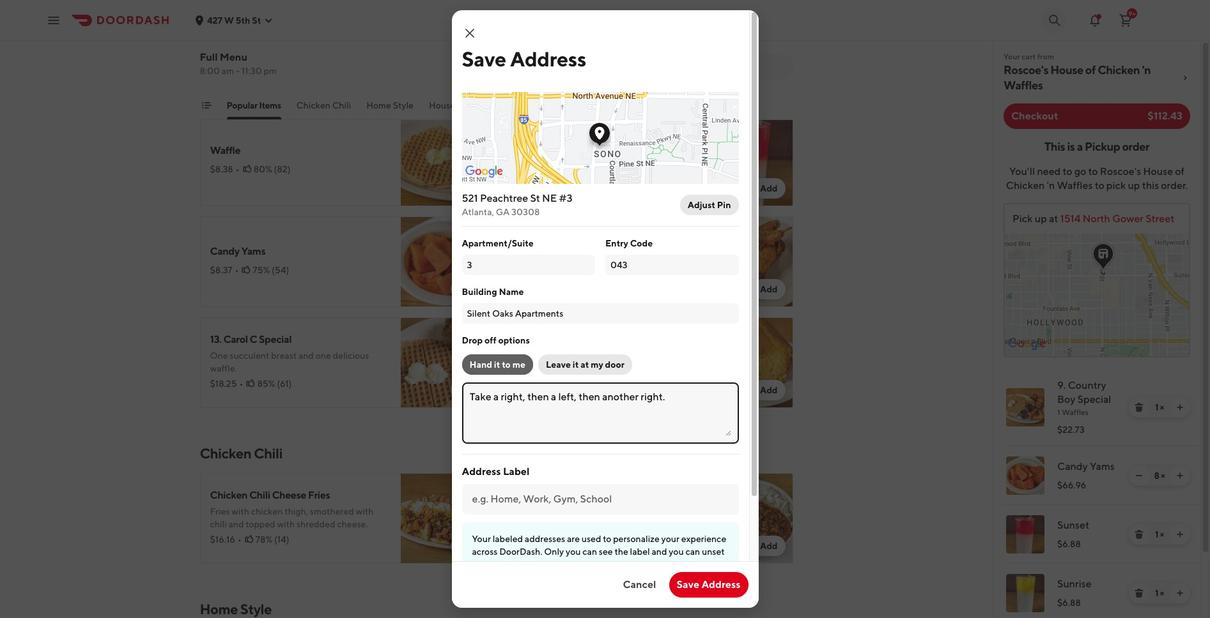 Task type: locate. For each thing, give the bounding box(es) containing it.
corn bread
[[512, 346, 563, 359]]

• for $8.38 •
[[236, 164, 240, 175]]

(101)
[[579, 63, 599, 74]]

1 horizontal spatial home style
[[366, 100, 414, 111]]

and up 70%
[[557, 155, 572, 166]]

82%
[[556, 366, 573, 377]]

$22.73 down potato
[[210, 70, 237, 80]]

candy yams image
[[401, 217, 491, 307], [1006, 457, 1045, 495]]

chili up beans.
[[587, 496, 607, 508]]

you down are
[[566, 547, 581, 557]]

0 vertical spatial house
[[1051, 63, 1083, 77]]

0 vertical spatial home
[[366, 100, 391, 111]]

sunset inside sunset lemonade and fruit punch.
[[512, 138, 543, 150]]

1 vertical spatial home
[[200, 602, 238, 618]]

0 horizontal spatial home style
[[200, 602, 272, 618]]

0 vertical spatial roscoe's
[[1004, 63, 1049, 77]]

a up the french at the top left of page
[[278, 42, 282, 52]]

0 horizontal spatial can
[[583, 547, 597, 557]]

map region
[[421, 0, 748, 283], [935, 193, 1210, 357]]

list
[[993, 368, 1201, 619]]

beverages button
[[544, 99, 586, 120]]

1 ×
[[1155, 403, 1164, 413], [1155, 530, 1164, 540], [1155, 589, 1164, 599]]

$6.88 up sunrise
[[1057, 540, 1081, 550]]

map region for the bottommost powered by google image
[[935, 193, 1210, 357]]

of up white
[[536, 496, 545, 508]]

0 vertical spatial waffles
[[1004, 79, 1043, 92]]

special inside 9. country boy special 1 waffles
[[1078, 394, 1111, 406]]

2 add one to cart image from the top
[[1175, 589, 1185, 599]]

your up across
[[472, 534, 491, 545]]

fries up smothered
[[308, 490, 330, 502]]

9. country boy special image left 9. country boy special 1 waffles
[[1006, 389, 1045, 427]]

0 horizontal spatial candy yams
[[210, 245, 265, 258]]

of inside bowl of chicken chili over white rice or beans over white rice or beans.
[[536, 496, 545, 508]]

$6.88 down the lemonade
[[512, 171, 535, 181]]

0 horizontal spatial at
[[480, 560, 488, 570]]

1 vertical spatial fries
[[210, 507, 230, 517]]

address inside button
[[702, 579, 741, 591]]

house left combos
[[429, 100, 455, 111]]

up inside you'll need to go to roscoe's house of chicken 'n waffles to pick up this order.
[[1128, 180, 1140, 192]]

notification bell image
[[1087, 12, 1103, 28]]

at inside leave it at my door button
[[581, 360, 589, 370]]

0 horizontal spatial 9.
[[210, 24, 218, 36]]

leave it at my door button
[[538, 355, 632, 375]]

$22.73 down 9. country boy special 1 waffles
[[1057, 425, 1085, 435]]

you down your
[[669, 547, 684, 557]]

9. inside 9. country boy special 1 waffles
[[1057, 380, 1066, 392]]

1 for sunrise
[[1155, 589, 1158, 599]]

(54) for wing
[[576, 265, 593, 276]]

• right $18.25 at the bottom left of page
[[239, 379, 243, 389]]

• for $5.39 •
[[538, 366, 542, 377]]

my
[[591, 360, 603, 370]]

sunset lemonade and fruit punch.
[[512, 138, 621, 166]]

• right $5.39
[[538, 366, 542, 377]]

boy
[[259, 24, 277, 36], [1057, 394, 1076, 406]]

$8.37 •
[[210, 265, 239, 276]]

1 horizontal spatial address
[[510, 47, 586, 71]]

house down from
[[1051, 63, 1083, 77]]

1 vertical spatial style
[[240, 602, 272, 618]]

$22.73 inside list
[[1057, 425, 1085, 435]]

chicken chili down fries
[[297, 100, 351, 111]]

1 horizontal spatial 'n
[[1142, 63, 1151, 77]]

popular items
[[227, 100, 281, 111]]

your for your cart from
[[1004, 52, 1020, 61]]

and right chili
[[229, 520, 244, 530]]

1 (54) from the left
[[272, 265, 289, 276]]

address label
[[462, 466, 530, 478]]

0 horizontal spatial sunset
[[512, 138, 543, 150]]

0 vertical spatial country
[[220, 24, 257, 36]]

1 horizontal spatial up
[[1128, 180, 1140, 192]]

0 horizontal spatial save
[[462, 47, 506, 71]]

add one to cart image
[[1175, 530, 1185, 540], [1175, 589, 1185, 599]]

white
[[534, 513, 556, 524]]

add button for corn bread
[[752, 380, 785, 401]]

0 vertical spatial 9.
[[210, 24, 218, 36]]

rice
[[558, 513, 573, 524]]

addresses
[[525, 534, 565, 545]]

$5.39
[[512, 366, 535, 377]]

beans.
[[585, 513, 612, 524]]

country
[[220, 24, 257, 36], [1068, 380, 1106, 392]]

candy up '$8.37 •'
[[210, 245, 240, 258]]

1 vertical spatial 'n
[[1047, 180, 1055, 192]]

up right the pick at the top right
[[1035, 213, 1047, 225]]

79% (101)
[[560, 63, 599, 74]]

1 vertical spatial save address
[[677, 579, 741, 591]]

special inside 13. carol c special one succulent breast and one delicious waffle.
[[259, 334, 292, 346]]

punch.
[[593, 155, 621, 166]]

sunset inside list
[[1057, 520, 1089, 532]]

extra condiments
[[602, 100, 675, 111]]

1 horizontal spatial house
[[1051, 63, 1083, 77]]

roscoe's up pick
[[1100, 166, 1141, 178]]

of up (101) at the top
[[590, 48, 599, 58]]

add for sunset
[[760, 183, 778, 194]]

cancel
[[623, 579, 656, 591]]

sunset for sunset lemonade and fruit punch.
[[512, 138, 543, 150]]

1 vertical spatial candy yams image
[[1006, 457, 1045, 495]]

it inside your labeled addresses are used to personalize your experience across doordash. only you can see the label and you can unset it at anytime.
[[472, 560, 478, 570]]

chili left the home style button
[[332, 100, 351, 111]]

• right $5.09
[[539, 265, 543, 276]]

boy inside 9. country boy special 1 waffles
[[1057, 394, 1076, 406]]

to up "see"
[[603, 534, 611, 545]]

1. scoe's 1/4 chicken prepared in southern style image
[[401, 0, 491, 4]]

thigh,
[[285, 507, 308, 517]]

75%
[[253, 265, 270, 276]]

'n inside roscoe's house of chicken 'n waffles
[[1142, 63, 1151, 77]]

0 horizontal spatial $22.73
[[210, 70, 237, 80]]

personalize
[[613, 534, 660, 545]]

waffles inside 9. country boy special 1 waffles
[[1062, 408, 1089, 417]]

remove item from cart image down the remove one from cart 'image'
[[1134, 530, 1144, 540]]

add button for candy yams
[[451, 279, 484, 300]]

2 horizontal spatial address
[[702, 579, 741, 591]]

st right 5th
[[252, 15, 261, 25]]

0 horizontal spatial one
[[210, 351, 228, 361]]

bowl
[[512, 496, 534, 508]]

save down close save address image on the top left of the page
[[462, 47, 506, 71]]

fries up chili
[[210, 507, 230, 517]]

save inside save address button
[[677, 579, 699, 591]]

$6.88 down sunrise
[[1057, 598, 1081, 609]]

to inside button
[[502, 360, 511, 370]]

special inside the 9. country boy special three wings and a choice of two waffles or potato salad or french fries
[[278, 24, 311, 36]]

with up cheese.
[[356, 507, 374, 517]]

chili inside bowl of chicken chili over white rice or beans over white rice or beans.
[[587, 496, 607, 508]]

or
[[371, 42, 379, 52], [262, 54, 270, 65], [683, 496, 692, 508], [575, 513, 583, 524]]

1514 north gower street link
[[1058, 213, 1175, 225]]

roscoe's down cart
[[1004, 63, 1049, 77]]

1 vertical spatial boy
[[1057, 394, 1076, 406]]

special for 9. country boy special 1 waffles
[[1078, 394, 1111, 406]]

yams up "75%"
[[241, 245, 265, 258]]

2 vertical spatial 1 ×
[[1155, 589, 1164, 599]]

1 vertical spatial $22.73
[[1057, 425, 1085, 435]]

$9.28 •
[[512, 529, 541, 539]]

me
[[513, 360, 525, 370]]

country inside 9. country boy special 1 waffles
[[1068, 380, 1106, 392]]

1 horizontal spatial style
[[393, 100, 414, 111]]

sunset down $66.96
[[1057, 520, 1089, 532]]

1 vertical spatial candy
[[1057, 461, 1088, 473]]

1 vertical spatial address
[[462, 466, 501, 478]]

save address down "unset"
[[677, 579, 741, 591]]

house
[[1051, 63, 1083, 77], [429, 100, 455, 111], [1143, 166, 1173, 178]]

and left one
[[298, 351, 314, 361]]

1 1 × from the top
[[1155, 403, 1164, 413]]

1 horizontal spatial roscoe's
[[1100, 166, 1141, 178]]

1 vertical spatial a
[[1077, 140, 1083, 153]]

of inside you'll need to go to roscoe's house of chicken 'n waffles to pick up this order.
[[1175, 166, 1185, 178]]

0 horizontal spatial home
[[200, 602, 238, 618]]

2 1 × from the top
[[1155, 530, 1164, 540]]

one up waffle.
[[210, 351, 228, 361]]

yams left the remove one from cart 'image'
[[1090, 461, 1115, 473]]

it for to
[[494, 360, 500, 370]]

0 vertical spatial chicken chili
[[297, 100, 351, 111]]

(54) right "75%"
[[272, 265, 289, 276]]

save address inside save address button
[[677, 579, 741, 591]]

0 horizontal spatial boy
[[259, 24, 277, 36]]

can down used
[[583, 547, 597, 557]]

0 horizontal spatial candy
[[210, 245, 240, 258]]

candy yams image for 9.
[[1006, 457, 1045, 495]]

• right $8.37
[[235, 265, 239, 276]]

boy for 9. country boy special three wings and a choice of two waffles or potato salad or french fries
[[259, 24, 277, 36]]

order.
[[1161, 180, 1188, 192]]

pm
[[264, 66, 277, 76]]

fruit
[[574, 155, 591, 166]]

items
[[259, 100, 281, 111]]

• right the $9.28
[[538, 529, 541, 539]]

of inside roscoe's house of chicken 'n waffles
[[1085, 63, 1096, 77]]

leave
[[546, 360, 571, 370]]

• for $22.73 •
[[240, 70, 244, 80]]

• down the lemonade
[[538, 171, 542, 181]]

a inside the 9. country boy special three wings and a choice of two waffles or potato salad or french fries
[[278, 42, 282, 52]]

1 horizontal spatial home
[[366, 100, 391, 111]]

1 vertical spatial 9.
[[1057, 380, 1066, 392]]

chili inside chicken chili cheese fries fries with chicken thigh, smothered with chili and topped with shredded cheese.
[[249, 490, 270, 502]]

rice
[[661, 496, 681, 508]]

add button for waffle
[[451, 178, 484, 199]]

$8.37
[[210, 265, 232, 276]]

0 vertical spatial add one to cart image
[[1175, 403, 1185, 413]]

$8.38 •
[[210, 164, 240, 175]]

drop off options
[[462, 336, 530, 346]]

french
[[272, 54, 301, 65]]

1 horizontal spatial yams
[[1090, 461, 1115, 473]]

• right $22.70
[[543, 63, 546, 74]]

topped
[[246, 520, 275, 530]]

add for chicken chili cheese fries
[[458, 541, 476, 552]]

choice up the french at the top left of page
[[284, 42, 311, 52]]

0 horizontal spatial country
[[220, 24, 257, 36]]

candy yams up $66.96
[[1057, 461, 1115, 473]]

remove item from cart image right 9. country boy special 1 waffles
[[1134, 403, 1144, 413]]

0 horizontal spatial a
[[278, 42, 282, 52]]

sunset for sunset
[[1057, 520, 1089, 532]]

it for at
[[573, 360, 579, 370]]

and right wings
[[260, 42, 276, 52]]

comes with choice of chicken.
[[512, 48, 634, 58]]

building name
[[462, 287, 524, 297]]

1 vertical spatial candy yams
[[1057, 461, 1115, 473]]

$22.70 •
[[512, 63, 546, 74]]

1 vertical spatial waffles
[[1057, 180, 1093, 192]]

add button for sunset
[[752, 178, 785, 199]]

choice
[[284, 42, 311, 52], [562, 48, 589, 58]]

pin
[[717, 200, 731, 210]]

1 vertical spatial remove item from cart image
[[1134, 530, 1144, 540]]

chicken inside you'll need to go to roscoe's house of chicken 'n waffles to pick up this order.
[[1006, 180, 1045, 192]]

1 horizontal spatial fries
[[308, 490, 330, 502]]

st left ne
[[530, 192, 540, 205]]

$6.88 for sunset
[[1057, 540, 1081, 550]]

• right $16.16
[[238, 535, 241, 545]]

1 vertical spatial country
[[1068, 380, 1106, 392]]

1 × for sunset
[[1155, 530, 1164, 540]]

2 (54) from the left
[[576, 265, 593, 276]]

add button
[[451, 77, 484, 98], [752, 77, 785, 98], [451, 178, 484, 199], [752, 178, 785, 199], [451, 279, 484, 300], [752, 279, 785, 300], [451, 380, 484, 401], [752, 380, 785, 401], [451, 536, 484, 557], [752, 536, 785, 557]]

candy yams up '$8.37 •'
[[210, 245, 265, 258]]

and inside sunset lemonade and fruit punch.
[[557, 155, 572, 166]]

Item Search search field
[[609, 60, 783, 74]]

Apartment/Suite text field
[[467, 259, 590, 272]]

1 horizontal spatial candy yams
[[1057, 461, 1115, 473]]

country for 9. country boy special three wings and a choice of two waffles or potato salad or french fries
[[220, 24, 257, 36]]

2 vertical spatial $6.88
[[1057, 598, 1081, 609]]

0 vertical spatial your
[[1004, 52, 1020, 61]]

map region inside save address dialog
[[421, 0, 748, 283]]

close save address image
[[462, 26, 477, 41]]

0 vertical spatial sunset image
[[702, 116, 793, 206]]

choice inside the 9. country boy special three wings and a choice of two waffles or potato salad or french fries
[[284, 42, 311, 52]]

to left go
[[1063, 166, 1072, 178]]

chili up chicken
[[249, 490, 270, 502]]

2 vertical spatial waffles
[[1062, 408, 1089, 417]]

of up order. in the top of the page
[[1175, 166, 1185, 178]]

9. country boy special image down 1. scoe's 1/4 chicken prepared in southern style image on the left top of the page
[[401, 15, 491, 105]]

0 vertical spatial one
[[512, 245, 532, 258]]

can down 'experience'
[[686, 547, 700, 557]]

0 vertical spatial $22.73
[[210, 70, 237, 80]]

1 horizontal spatial save
[[677, 579, 699, 591]]

cancel button
[[615, 573, 664, 598]]

30308
[[511, 207, 540, 217]]

hand it to me
[[470, 360, 525, 370]]

1 vertical spatial at
[[581, 360, 589, 370]]

0 vertical spatial a
[[278, 42, 282, 52]]

• for $22.70 •
[[543, 63, 546, 74]]

boy inside the 9. country boy special three wings and a choice of two waffles or potato salad or french fries
[[259, 24, 277, 36]]

one
[[512, 245, 532, 258], [210, 351, 228, 361]]

0 vertical spatial 9. country boy special image
[[401, 15, 491, 105]]

add for 9. country boy special
[[458, 82, 476, 93]]

of down 'notification bell' icon at the right top
[[1085, 63, 1096, 77]]

$22.70
[[512, 63, 540, 74]]

corn bread image
[[702, 318, 793, 409]]

427 w 5th st button
[[194, 15, 274, 25]]

3 1 × from the top
[[1155, 589, 1164, 599]]

0 horizontal spatial fries
[[210, 507, 230, 517]]

1 vertical spatial $6.88
[[1057, 540, 1081, 550]]

powered by google image
[[465, 166, 503, 178], [1008, 338, 1046, 351]]

'n down need
[[1047, 180, 1055, 192]]

to left pick
[[1095, 180, 1104, 192]]

12 items, open order cart image
[[1118, 12, 1133, 28]]

1 horizontal spatial sunset
[[1057, 520, 1089, 532]]

• right "-"
[[240, 70, 244, 80]]

'n up the $112.43
[[1142, 63, 1151, 77]]

1 horizontal spatial boy
[[1057, 394, 1076, 406]]

comes
[[512, 48, 540, 58]]

with
[[542, 48, 560, 58], [232, 507, 249, 517], [356, 507, 374, 517], [277, 520, 295, 530]]

one up apartment/suite text field
[[512, 245, 532, 258]]

1 horizontal spatial country
[[1068, 380, 1106, 392]]

$5.39 •
[[512, 366, 542, 377]]

two
[[323, 42, 338, 52]]

$6.88 for sunrise
[[1057, 598, 1081, 609]]

• right $8.38
[[236, 164, 240, 175]]

0 vertical spatial sunset
[[512, 138, 543, 150]]

at left my
[[581, 360, 589, 370]]

2 horizontal spatial house
[[1143, 166, 1173, 178]]

$6.88
[[512, 171, 535, 181], [1057, 540, 1081, 550], [1057, 598, 1081, 609]]

1 vertical spatial chicken chili
[[200, 446, 282, 462]]

your inside your labeled addresses are used to personalize your experience across doordash. only you can see the label and you can unset it at anytime.
[[472, 534, 491, 545]]

0 vertical spatial home style
[[366, 100, 414, 111]]

save
[[462, 47, 506, 71], [677, 579, 699, 591]]

chicken chili
[[297, 100, 351, 111], [200, 446, 282, 462]]

1 horizontal spatial one
[[512, 245, 532, 258]]

over
[[512, 513, 532, 524]]

8 ×
[[1154, 471, 1165, 481]]

beans
[[694, 496, 722, 508]]

shredded
[[297, 520, 335, 530]]

1 × for sunrise
[[1155, 589, 1164, 599]]

1 add one to cart image from the top
[[1175, 530, 1185, 540]]

one inside 13. carol c special one succulent breast and one delicious waffle.
[[210, 351, 228, 361]]

$66.96
[[1057, 481, 1086, 491]]

country for 9. country boy special 1 waffles
[[1068, 380, 1106, 392]]

list containing 9. country boy special
[[993, 368, 1201, 619]]

2 horizontal spatial at
[[1049, 213, 1058, 225]]

0 vertical spatial add one to cart image
[[1175, 530, 1185, 540]]

go
[[1074, 166, 1086, 178]]

0 horizontal spatial roscoe's
[[1004, 63, 1049, 77]]

house inside you'll need to go to roscoe's house of chicken 'n waffles to pick up this order.
[[1143, 166, 1173, 178]]

mac & cheese image
[[702, 0, 793, 4]]

sunset up the lemonade
[[512, 138, 543, 150]]

beverages
[[544, 100, 586, 111]]

86%
[[555, 529, 573, 539]]

× for sunrise
[[1160, 589, 1164, 599]]

and inside chicken chili cheese fries fries with chicken thigh, smothered with chili and topped with shredded cheese.
[[229, 520, 244, 530]]

remove item from cart image
[[1134, 403, 1144, 413], [1134, 530, 1144, 540]]

1 horizontal spatial powered by google image
[[1008, 338, 1046, 351]]

0 vertical spatial fries
[[308, 490, 330, 502]]

1 vertical spatial add one to cart image
[[1175, 471, 1185, 481]]

cheese.
[[337, 520, 368, 530]]

0 horizontal spatial you
[[566, 547, 581, 557]]

Address Label text field
[[472, 493, 728, 507]]

waffles inside roscoe's house of chicken 'n waffles
[[1004, 79, 1043, 92]]

at left 1514
[[1049, 213, 1058, 225]]

0 vertical spatial style
[[393, 100, 414, 111]]

candy up $66.96
[[1057, 461, 1088, 473]]

up left this
[[1128, 180, 1140, 192]]

add one to cart image
[[1175, 403, 1185, 413], [1175, 471, 1185, 481]]

of left two
[[313, 42, 321, 52]]

name
[[499, 287, 524, 297]]

1 vertical spatial sunset
[[1057, 520, 1089, 532]]

address
[[510, 47, 586, 71], [462, 466, 501, 478], [702, 579, 741, 591]]

add one to cart image for sunset
[[1175, 530, 1185, 540]]

(54) right 83%
[[576, 265, 593, 276]]

labeled
[[493, 534, 523, 545]]

0 horizontal spatial chicken chili
[[200, 446, 282, 462]]

1 horizontal spatial $22.73
[[1057, 425, 1085, 435]]

chicken chili up chicken
[[200, 446, 282, 462]]

wing
[[533, 245, 558, 258]]

you
[[566, 547, 581, 557], [669, 547, 684, 557]]

1 horizontal spatial 9.
[[1057, 380, 1066, 392]]

1 × for 9. country boy special
[[1155, 403, 1164, 413]]

78% (14)
[[256, 535, 289, 545]]

at
[[1049, 213, 1058, 225], [581, 360, 589, 370], [480, 560, 488, 570]]

home
[[366, 100, 391, 111], [200, 602, 238, 618]]

× for 9. country boy special
[[1160, 403, 1164, 413]]

2 remove item from cart image from the top
[[1134, 530, 1144, 540]]

at for my
[[581, 360, 589, 370]]

house up this
[[1143, 166, 1173, 178]]

and down your
[[652, 547, 667, 557]]

1 add one to cart image from the top
[[1175, 403, 1185, 413]]

13.
[[210, 334, 222, 346]]

save address up "sides"
[[462, 47, 586, 71]]

0 horizontal spatial sunset image
[[702, 116, 793, 206]]

1 horizontal spatial (54)
[[576, 265, 593, 276]]

add for one wing
[[760, 284, 778, 295]]

0 vertical spatial st
[[252, 15, 261, 25]]

choice up 79% (101)
[[562, 48, 589, 58]]

0 vertical spatial 'n
[[1142, 63, 1151, 77]]

at down across
[[480, 560, 488, 570]]

save down 'experience'
[[677, 579, 699, 591]]

2 vertical spatial at
[[480, 560, 488, 570]]

1 for sunset
[[1155, 530, 1158, 540]]

×
[[1160, 403, 1164, 413], [1161, 471, 1165, 481], [1160, 530, 1164, 540], [1160, 589, 1164, 599]]

1 vertical spatial 9. country boy special image
[[1006, 389, 1045, 427]]

9. inside the 9. country boy special three wings and a choice of two waffles or potato salad or french fries
[[210, 24, 218, 36]]

76% (96)
[[258, 70, 293, 80]]

2 add one to cart image from the top
[[1175, 471, 1185, 481]]

roscoe's inside you'll need to go to roscoe's house of chicken 'n waffles to pick up this order.
[[1100, 166, 1141, 178]]

special for 9. country boy special three wings and a choice of two waffles or potato salad or french fries
[[278, 24, 311, 36]]

succulent
[[230, 351, 269, 361]]

9. country boy special image
[[401, 15, 491, 105], [1006, 389, 1045, 427]]

add one to cart image for candy yams
[[1175, 471, 1185, 481]]

0 vertical spatial boy
[[259, 24, 277, 36]]

(47)
[[575, 171, 591, 181]]

roscoe's inside roscoe's house of chicken 'n waffles
[[1004, 63, 1049, 77]]

country inside the 9. country boy special three wings and a choice of two waffles or potato salad or french fries
[[220, 24, 257, 36]]

a right is
[[1077, 140, 1083, 153]]

your left cart
[[1004, 52, 1020, 61]]

chili up cheese
[[254, 446, 282, 462]]

sunset image
[[702, 116, 793, 206], [1006, 516, 1045, 554]]

1 remove item from cart image from the top
[[1134, 403, 1144, 413]]

gower
[[1112, 213, 1144, 225]]

and inside your labeled addresses are used to personalize your experience across doordash. only you can see the label and you can unset it at anytime.
[[652, 547, 667, 557]]

to left me
[[502, 360, 511, 370]]

(54) for yams
[[272, 265, 289, 276]]

0 horizontal spatial your
[[472, 534, 491, 545]]



Task type: vqa. For each thing, say whether or not it's contained in the screenshot.


Task type: describe. For each thing, give the bounding box(es) containing it.
ga
[[496, 207, 510, 217]]

Entry Code text field
[[611, 259, 734, 272]]

9. for 9. country boy special 1 waffles
[[1057, 380, 1066, 392]]

0 vertical spatial $6.88
[[512, 171, 535, 181]]

85%
[[257, 379, 275, 389]]

unset
[[702, 547, 725, 557]]

yams inside list
[[1090, 461, 1115, 473]]

chicken inside roscoe's house of chicken 'n waffles
[[1098, 63, 1140, 77]]

• for $6.88 •
[[538, 171, 542, 181]]

add button for 9. country boy special
[[451, 77, 484, 98]]

smothered
[[310, 507, 354, 517]]

'n inside you'll need to go to roscoe's house of chicken 'n waffles to pick up this order.
[[1047, 180, 1055, 192]]

9+
[[1129, 9, 1136, 17]]

13. carol c special one succulent breast and one delicious waffle.
[[210, 334, 369, 374]]

chili inside button
[[332, 100, 351, 111]]

chili
[[210, 520, 227, 530]]

0 horizontal spatial st
[[252, 15, 261, 25]]

1 inside 9. country boy special 1 waffles
[[1057, 408, 1060, 417]]

of inside the 9. country boy special three wings and a choice of two waffles or potato salad or french fries
[[313, 42, 321, 52]]

$22.73 •
[[210, 70, 244, 80]]

add button for bowl of chicken chili over white rice or beans
[[752, 536, 785, 557]]

waffles for 9.
[[1062, 408, 1089, 417]]

1 can from the left
[[583, 547, 597, 557]]

2 you from the left
[[669, 547, 684, 557]]

sides
[[506, 100, 528, 111]]

9. for 9. country boy special three wings and a choice of two waffles or potato salad or french fries
[[210, 24, 218, 36]]

79%
[[560, 63, 578, 74]]

cart
[[1022, 52, 1036, 61]]

carol
[[223, 334, 248, 346]]

cheese
[[272, 490, 306, 502]]

north
[[1083, 213, 1110, 225]]

house combos
[[429, 100, 491, 111]]

chicken chili cheese fries image
[[401, 474, 491, 564]]

open menu image
[[46, 12, 61, 28]]

add for bowl of chicken chili over white rice or beans
[[760, 541, 778, 552]]

st inside 521 peachtree st ne #3 atlanta, ga 30308
[[530, 192, 540, 205]]

save address dialog
[[421, 0, 759, 619]]

one wing image
[[702, 217, 793, 307]]

chicken inside chicken chili cheese fries fries with chicken thigh, smothered with chili and topped with shredded cheese.
[[210, 490, 248, 502]]

chicken inside bowl of chicken chili over white rice or beans over white rice or beans.
[[547, 496, 585, 508]]

code
[[630, 238, 653, 249]]

$18.25 •
[[210, 379, 243, 389]]

c
[[250, 334, 257, 346]]

13. carol c special image
[[401, 318, 491, 409]]

0 vertical spatial candy yams
[[210, 245, 265, 258]]

remove item from cart image for sunset
[[1134, 530, 1144, 540]]

1 horizontal spatial sunset image
[[1006, 516, 1045, 554]]

waffle image
[[401, 116, 491, 206]]

2 can from the left
[[686, 547, 700, 557]]

building
[[462, 287, 497, 297]]

(51)
[[575, 366, 590, 377]]

chicken
[[251, 507, 283, 517]]

pickup
[[1085, 140, 1120, 153]]

$18.25
[[210, 379, 237, 389]]

lemonade
[[512, 155, 555, 166]]

one wing
[[512, 245, 558, 258]]

80% (82)
[[254, 164, 290, 175]]

(82)
[[274, 164, 290, 175]]

checkout
[[1011, 110, 1058, 122]]

add for corn bread
[[760, 385, 778, 396]]

• for $16.16 •
[[238, 535, 241, 545]]

Building Name text field
[[467, 307, 734, 320]]

83% (54)
[[557, 265, 593, 276]]

8
[[1154, 471, 1159, 481]]

home inside button
[[366, 100, 391, 111]]

remove item from cart image for 9. country boy special
[[1134, 403, 1144, 413]]

adjust pin
[[688, 200, 731, 210]]

remove item from cart image
[[1134, 589, 1144, 599]]

× for sunset
[[1160, 530, 1164, 540]]

with up topped
[[232, 507, 249, 517]]

bowl of chicken chili over white rice or beans image
[[702, 474, 793, 564]]

label
[[503, 466, 530, 478]]

add button for one wing
[[752, 279, 785, 300]]

wings
[[235, 42, 259, 52]]

atlanta,
[[462, 207, 494, 217]]

× for candy yams
[[1161, 471, 1165, 481]]

1 you from the left
[[566, 547, 581, 557]]

boy for 9. country boy special 1 waffles
[[1057, 394, 1076, 406]]

menu
[[220, 51, 247, 63]]

powered by google image inside save address dialog
[[465, 166, 503, 178]]

• for $5.09 •
[[539, 265, 543, 276]]

add for 13. carol c special
[[458, 385, 476, 396]]

sides button
[[506, 99, 528, 120]]

and inside the 9. country boy special three wings and a choice of two waffles or potato salad or french fries
[[260, 42, 276, 52]]

adjust
[[688, 200, 715, 210]]

across
[[472, 547, 498, 557]]

0 vertical spatial save
[[462, 47, 506, 71]]

75% (54)
[[253, 265, 289, 276]]

0 horizontal spatial style
[[240, 602, 272, 618]]

add one to cart image for 9. country boy special
[[1175, 403, 1185, 413]]

only
[[544, 547, 564, 557]]

• for $18.25 •
[[239, 379, 243, 389]]

are
[[567, 534, 580, 545]]

entry code
[[605, 238, 653, 249]]

experience
[[681, 534, 726, 545]]

1 for 9. country boy special
[[1155, 403, 1158, 413]]

waffles for roscoe's
[[1004, 79, 1043, 92]]

• for $8.37 •
[[235, 265, 239, 276]]

candy yams inside list
[[1057, 461, 1115, 473]]

76%
[[258, 70, 274, 80]]

0 horizontal spatial up
[[1035, 213, 1047, 225]]

you'll need to go to roscoe's house of chicken 'n waffles to pick up this order.
[[1006, 166, 1188, 192]]

$22.73 for $22.73
[[1057, 425, 1085, 435]]

with up (14)
[[277, 520, 295, 530]]

leave it at my door
[[546, 360, 625, 370]]

condiments
[[625, 100, 675, 111]]

special for 13. carol c special one succulent breast and one delicious waffle.
[[259, 334, 292, 346]]

add one to cart image for sunrise
[[1175, 589, 1185, 599]]

• for $9.28 •
[[538, 529, 541, 539]]

bowl of chicken chili over white rice or beans over white rice or beans.
[[512, 496, 722, 524]]

the
[[615, 547, 628, 557]]

house inside house combos button
[[429, 100, 455, 111]]

waffle
[[210, 144, 240, 157]]

at for 1514
[[1049, 213, 1058, 225]]

0 vertical spatial address
[[510, 47, 586, 71]]

at inside your labeled addresses are used to personalize your experience across doordash. only you can see the label and you can unset it at anytime.
[[480, 560, 488, 570]]

add for candy yams
[[458, 284, 476, 295]]

chicken.
[[600, 48, 634, 58]]

ne
[[542, 192, 557, 205]]

e.g. enter on Main St, it's the 4th door on the right text field
[[470, 391, 731, 437]]

waffles inside you'll need to go to roscoe's house of chicken 'n waffles to pick up this order.
[[1057, 180, 1093, 192]]

remove one from cart image
[[1134, 471, 1144, 481]]

see
[[599, 547, 613, 557]]

add button for 13. carol c special
[[451, 380, 484, 401]]

options
[[498, 336, 530, 346]]

roscoe's house of chicken 'n waffles
[[1004, 63, 1151, 92]]

1 vertical spatial powered by google image
[[1008, 338, 1046, 351]]

map region for powered by google image within save address dialog
[[421, 0, 748, 283]]

street
[[1146, 213, 1175, 225]]

home style button
[[366, 99, 414, 120]]

1 horizontal spatial a
[[1077, 140, 1083, 153]]

and inside 13. carol c special one succulent breast and one delicious waffle.
[[298, 351, 314, 361]]

house inside roscoe's house of chicken 'n waffles
[[1051, 63, 1083, 77]]

83%
[[557, 265, 574, 276]]

apartment/suite
[[462, 238, 534, 249]]

(61)
[[277, 379, 292, 389]]

to inside your labeled addresses are used to personalize your experience across doordash. only you can see the label and you can unset it at anytime.
[[603, 534, 611, 545]]

$22.73 for $22.73 •
[[210, 70, 237, 80]]

chicken inside button
[[297, 100, 330, 111]]

add for waffle
[[458, 183, 476, 194]]

save address button
[[669, 573, 748, 598]]

11:30
[[242, 66, 262, 76]]

0 horizontal spatial yams
[[241, 245, 265, 258]]

anytime.
[[489, 560, 524, 570]]

label
[[630, 547, 650, 557]]

candy yams image for 75% (54)
[[401, 217, 491, 307]]

with right comes
[[542, 48, 560, 58]]

0 vertical spatial save address
[[462, 47, 586, 71]]

sunrise image
[[1006, 575, 1045, 613]]

your cart from
[[1004, 52, 1054, 61]]

extra condiments button
[[602, 99, 675, 120]]

used
[[582, 534, 601, 545]]

1 horizontal spatial choice
[[562, 48, 589, 58]]

-
[[236, 66, 240, 76]]

9. country boy special three wings and a choice of two waffles or potato salad or french fries
[[210, 24, 379, 65]]

add button for chicken chili cheese fries
[[451, 536, 484, 557]]

9+ button
[[1113, 7, 1139, 33]]

fries
[[302, 54, 320, 65]]

bread
[[536, 346, 563, 359]]

style inside the home style button
[[393, 100, 414, 111]]

1 horizontal spatial 9. country boy special image
[[1006, 389, 1045, 427]]

your for your labeled addresses are used to personalize your experience across doordash. only you can see the label and you can unset it at anytime.
[[472, 534, 491, 545]]

1 horizontal spatial candy
[[1057, 461, 1088, 473]]

this
[[1044, 140, 1065, 153]]

to right go
[[1088, 166, 1098, 178]]

need
[[1037, 166, 1061, 178]]

78%
[[256, 535, 273, 545]]

1 horizontal spatial chicken chili
[[297, 100, 351, 111]]



